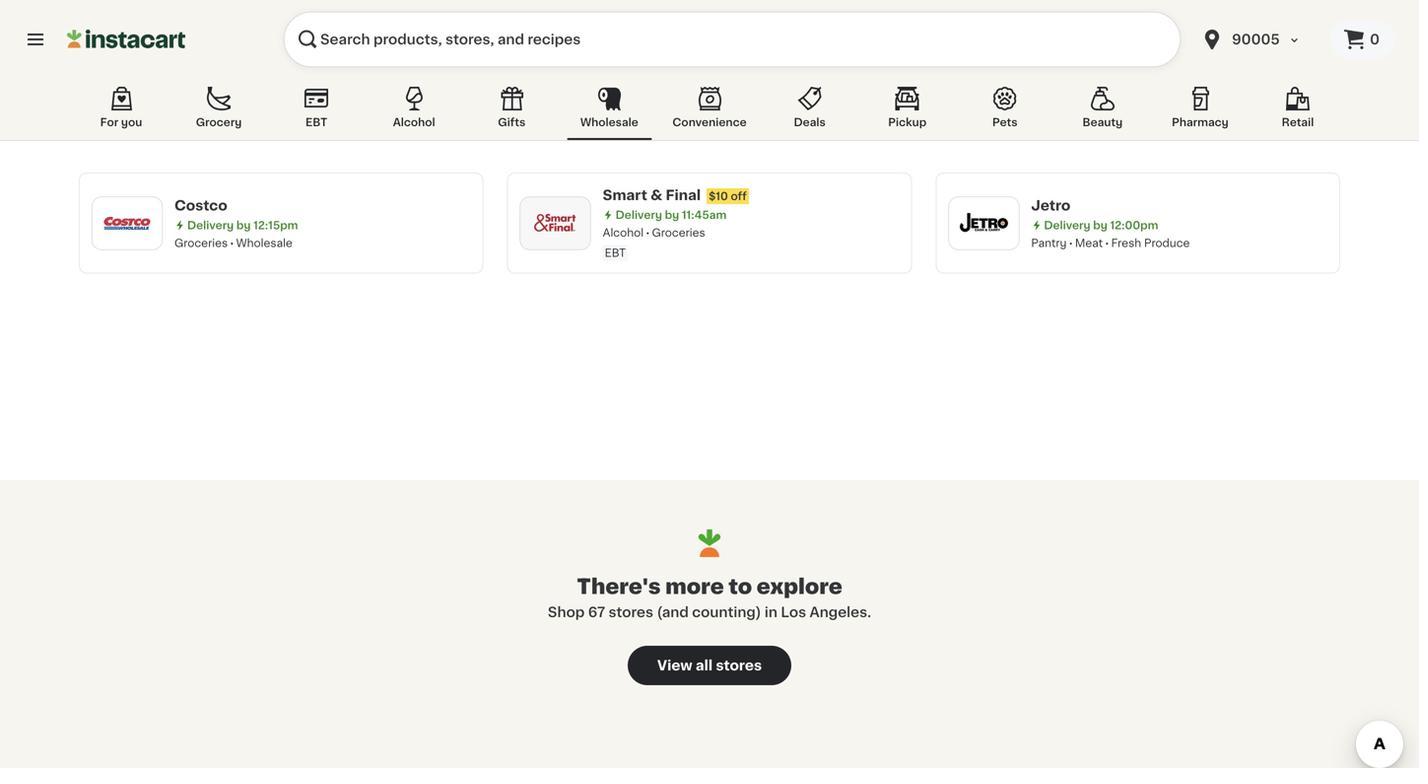 Task type: locate. For each thing, give the bounding box(es) containing it.
alcohol left gifts in the left top of the page
[[393, 117, 435, 128]]

instacart image
[[67, 28, 185, 51]]

convenience
[[673, 117, 747, 128]]

1 horizontal spatial wholesale
[[581, 117, 639, 128]]

wholesale inside button
[[581, 117, 639, 128]]

wholesale
[[581, 117, 639, 128], [236, 237, 293, 248]]

delivery down 'smart'
[[616, 210, 663, 220]]

alcohol inside alcohol groceries ebt
[[603, 227, 644, 238]]

stores
[[609, 605, 654, 619], [716, 659, 762, 672]]

wholesale button
[[567, 83, 652, 140]]

in
[[765, 605, 778, 619]]

alcohol groceries ebt
[[603, 227, 706, 258]]

ebt
[[306, 117, 328, 128], [605, 247, 626, 258]]

1 vertical spatial stores
[[716, 659, 762, 672]]

retail
[[1282, 117, 1315, 128]]

0 vertical spatial stores
[[609, 605, 654, 619]]

2 horizontal spatial by
[[1094, 220, 1108, 230]]

by up groceries wholesale
[[237, 220, 251, 230]]

0 horizontal spatial alcohol
[[393, 117, 435, 128]]

there's more to explore shop 67 stores (and counting) in los angeles.
[[548, 576, 872, 619]]

delivery down costco on the left of page
[[187, 220, 234, 230]]

1 horizontal spatial stores
[[716, 659, 762, 672]]

for you button
[[79, 83, 164, 140]]

convenience button
[[665, 83, 755, 140]]

for you
[[100, 117, 142, 128]]

1 vertical spatial wholesale
[[236, 237, 293, 248]]

alcohol for alcohol groceries ebt
[[603, 227, 644, 238]]

alcohol down 'smart'
[[603, 227, 644, 238]]

2 horizontal spatial delivery
[[1045, 220, 1091, 230]]

0 horizontal spatial delivery
[[187, 220, 234, 230]]

counting)
[[692, 605, 762, 619]]

jetro logo image
[[959, 197, 1010, 249]]

alcohol
[[393, 117, 435, 128], [603, 227, 644, 238]]

wholesale up 'smart'
[[581, 117, 639, 128]]

pickup button
[[865, 83, 950, 140]]

groceries
[[652, 227, 706, 238], [175, 237, 228, 248]]

delivery up pantry
[[1045, 220, 1091, 230]]

67
[[588, 605, 606, 619]]

produce
[[1145, 237, 1191, 248]]

1 90005 button from the left
[[1189, 12, 1331, 67]]

retail button
[[1256, 83, 1341, 140]]

90005
[[1233, 33, 1280, 46]]

by up pantry meat fresh produce
[[1094, 220, 1108, 230]]

all
[[696, 659, 713, 672]]

pharmacy
[[1172, 117, 1229, 128]]

0 horizontal spatial ebt
[[306, 117, 328, 128]]

1 horizontal spatial groceries
[[652, 227, 706, 238]]

stores right all
[[716, 659, 762, 672]]

view all stores button
[[628, 646, 792, 685]]

ebt right the grocery
[[306, 117, 328, 128]]

&
[[651, 188, 663, 202]]

stores down there's at the left
[[609, 605, 654, 619]]

smart & final $10 off
[[603, 188, 747, 202]]

90005 button
[[1189, 12, 1331, 67], [1201, 12, 1319, 67]]

groceries inside alcohol groceries ebt
[[652, 227, 706, 238]]

angeles.
[[810, 605, 872, 619]]

1 horizontal spatial by
[[665, 210, 680, 220]]

None search field
[[284, 12, 1181, 67]]

1 vertical spatial alcohol
[[603, 227, 644, 238]]

pantry
[[1032, 237, 1067, 248]]

delivery for costco
[[187, 220, 234, 230]]

0 horizontal spatial by
[[237, 220, 251, 230]]

ebt down 'smart'
[[605, 247, 626, 258]]

groceries down "delivery by 11:45am"
[[652, 227, 706, 238]]

costco logo image
[[102, 197, 153, 249]]

1 vertical spatial ebt
[[605, 247, 626, 258]]

by
[[665, 210, 680, 220], [237, 220, 251, 230], [1094, 220, 1108, 230]]

grocery button
[[177, 83, 261, 140]]

gifts button
[[470, 83, 554, 140]]

wholesale down 12:15pm in the top of the page
[[236, 237, 293, 248]]

you
[[121, 117, 142, 128]]

delivery
[[616, 210, 663, 220], [187, 220, 234, 230], [1045, 220, 1091, 230]]

11:45am
[[682, 210, 727, 220]]

view all stores
[[658, 659, 762, 672]]

groceries down costco on the left of page
[[175, 237, 228, 248]]

1 horizontal spatial ebt
[[605, 247, 626, 258]]

pantry meat fresh produce
[[1032, 237, 1191, 248]]

smart & final logo image
[[530, 197, 581, 249]]

0 vertical spatial alcohol
[[393, 117, 435, 128]]

0 vertical spatial ebt
[[306, 117, 328, 128]]

12:15pm
[[254, 220, 298, 230]]

pharmacy button
[[1158, 83, 1243, 140]]

alcohol button
[[372, 83, 457, 140]]

0 horizontal spatial stores
[[609, 605, 654, 619]]

by down smart & final $10 off
[[665, 210, 680, 220]]

deals button
[[768, 83, 853, 140]]

gifts
[[498, 117, 526, 128]]

to
[[729, 576, 752, 597]]

pickup
[[889, 117, 927, 128]]

shop categories tab list
[[79, 83, 1341, 140]]

alcohol inside button
[[393, 117, 435, 128]]

delivery by 11:45am
[[616, 210, 727, 220]]

0 vertical spatial wholesale
[[581, 117, 639, 128]]

0 button
[[1331, 20, 1396, 59]]

stores inside button
[[716, 659, 762, 672]]

1 horizontal spatial alcohol
[[603, 227, 644, 238]]

fresh
[[1112, 237, 1142, 248]]



Task type: vqa. For each thing, say whether or not it's contained in the screenshot.
stores
yes



Task type: describe. For each thing, give the bounding box(es) containing it.
los
[[781, 605, 807, 619]]

smart
[[603, 188, 648, 202]]

$10
[[709, 191, 728, 202]]

pets button
[[963, 83, 1048, 140]]

shop
[[548, 605, 585, 619]]

stores inside there's more to explore shop 67 stores (and counting) in los angeles.
[[609, 605, 654, 619]]

beauty button
[[1061, 83, 1146, 140]]

beauty
[[1083, 117, 1123, 128]]

jetro
[[1032, 198, 1071, 212]]

2 90005 button from the left
[[1201, 12, 1319, 67]]

off
[[731, 191, 747, 202]]

for
[[100, 117, 119, 128]]

grocery
[[196, 117, 242, 128]]

0 horizontal spatial wholesale
[[236, 237, 293, 248]]

final
[[666, 188, 701, 202]]

costco
[[175, 198, 228, 212]]

12:00pm
[[1111, 220, 1159, 230]]

pets
[[993, 117, 1018, 128]]

delivery by 12:15pm
[[187, 220, 298, 230]]

1 horizontal spatial delivery
[[616, 210, 663, 220]]

ebt button
[[274, 83, 359, 140]]

view all stores link
[[628, 646, 792, 685]]

ebt inside button
[[306, 117, 328, 128]]

Search field
[[284, 12, 1181, 67]]

groceries wholesale
[[175, 237, 293, 248]]

(and
[[657, 605, 689, 619]]

there's
[[577, 576, 661, 597]]

ebt inside alcohol groceries ebt
[[605, 247, 626, 258]]

by for costco
[[237, 220, 251, 230]]

alcohol for alcohol
[[393, 117, 435, 128]]

delivery for jetro
[[1045, 220, 1091, 230]]

explore
[[757, 576, 843, 597]]

0 horizontal spatial groceries
[[175, 237, 228, 248]]

meat
[[1076, 237, 1104, 248]]

view
[[658, 659, 693, 672]]

deals
[[794, 117, 826, 128]]

more
[[666, 576, 724, 597]]

by for jetro
[[1094, 220, 1108, 230]]

delivery by 12:00pm
[[1045, 220, 1159, 230]]

0
[[1371, 33, 1380, 46]]



